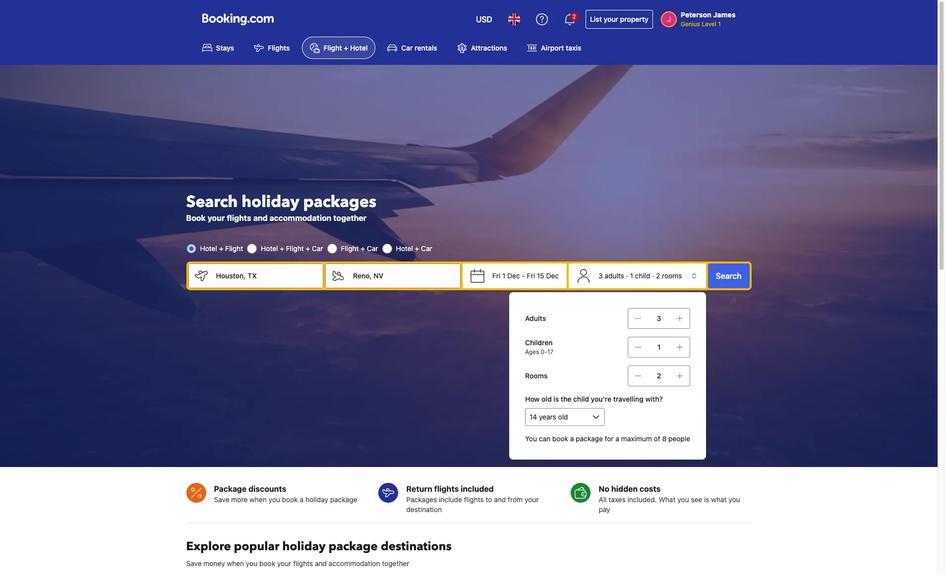 Task type: describe. For each thing, give the bounding box(es) containing it.
hotel + flight
[[200, 245, 243, 253]]

you can book a package for a maximum of 8 people
[[525, 435, 691, 443]]

and inside explore popular holiday package destinations save money when you book your flights and accommodation together
[[315, 560, 327, 568]]

include
[[439, 496, 462, 504]]

how
[[525, 395, 540, 404]]

explore
[[186, 539, 231, 555]]

for
[[605, 435, 614, 443]]

holiday inside search holiday packages book your flights and accommodation together
[[242, 191, 299, 213]]

airport taxis
[[541, 44, 582, 52]]

stays
[[216, 44, 234, 52]]

flights inside explore popular holiday package destinations save money when you book your flights and accommodation together
[[293, 560, 313, 568]]

1 inside peterson james genius level 1
[[718, 20, 721, 28]]

search button
[[708, 264, 750, 289]]

2 dec from the left
[[546, 272, 559, 280]]

james
[[713, 10, 736, 19]]

a inside package discounts save more when you book a holiday package
[[300, 496, 304, 504]]

what
[[711, 496, 727, 504]]

holiday inside explore popular holiday package destinations save money when you book your flights and accommodation together
[[282, 539, 326, 555]]

flights
[[268, 44, 290, 52]]

airport
[[541, 44, 564, 52]]

explore popular holiday package destinations save money when you book your flights and accommodation together
[[186, 539, 452, 568]]

hotel for hotel + car
[[396, 245, 413, 253]]

flight + hotel link
[[302, 37, 376, 59]]

how old is the child you're travelling with?
[[525, 395, 663, 404]]

see
[[691, 496, 703, 504]]

and inside return flights included packages include flights to and from your destination
[[494, 496, 506, 504]]

can
[[539, 435, 551, 443]]

money
[[204, 560, 225, 568]]

child for the
[[573, 395, 589, 404]]

destinations
[[381, 539, 452, 555]]

0 horizontal spatial is
[[554, 395, 559, 404]]

hotel + car
[[396, 245, 432, 253]]

peterson james genius level 1
[[681, 10, 736, 28]]

peterson
[[681, 10, 712, 19]]

level
[[702, 20, 717, 28]]

travelling
[[614, 395, 644, 404]]

the
[[561, 395, 572, 404]]

accommodation inside search holiday packages book your flights and accommodation together
[[270, 214, 332, 223]]

hotel for hotel + flight
[[200, 245, 217, 253]]

usd
[[476, 15, 493, 24]]

costs
[[640, 485, 661, 494]]

8
[[662, 435, 667, 443]]

1 dec from the left
[[508, 272, 520, 280]]

search holiday packages book your flights and accommodation together
[[186, 191, 377, 223]]

maximum
[[621, 435, 652, 443]]

book inside explore popular holiday package destinations save money when you book your flights and accommodation together
[[259, 560, 275, 568]]

3 for 3
[[657, 315, 661, 323]]

car rentals
[[402, 44, 437, 52]]

taxes
[[609, 496, 626, 504]]

hotel + flight + car
[[261, 245, 323, 253]]

17
[[548, 349, 554, 356]]

+ for hotel + car
[[415, 245, 419, 253]]

discounts
[[249, 485, 286, 494]]

no
[[599, 485, 610, 494]]

2 button
[[558, 7, 582, 31]]

child for 1
[[635, 272, 651, 280]]

rentals
[[415, 44, 437, 52]]

package inside package discounts save more when you book a holiday package
[[330, 496, 357, 504]]

stays link
[[194, 37, 242, 59]]

flight + hotel
[[324, 44, 368, 52]]

you inside explore popular holiday package destinations save money when you book your flights and accommodation together
[[246, 560, 258, 568]]

package
[[214, 485, 247, 494]]

+ for flight + hotel
[[344, 44, 348, 52]]

more
[[231, 496, 248, 504]]

list your property
[[590, 15, 649, 23]]

1 vertical spatial 2
[[656, 272, 660, 280]]

package inside explore popular holiday package destinations save money when you book your flights and accommodation together
[[329, 539, 378, 555]]

0 vertical spatial book
[[553, 435, 568, 443]]

package discounts save more when you book a holiday package
[[214, 485, 357, 504]]

children ages 0-17
[[525, 339, 554, 356]]

2 inside button
[[573, 13, 576, 20]]

genius
[[681, 20, 700, 28]]

hidden
[[612, 485, 638, 494]]

when inside explore popular holiday package destinations save money when you book your flights and accommodation together
[[227, 560, 244, 568]]

return
[[407, 485, 432, 494]]

you're
[[591, 395, 612, 404]]

car rentals link
[[380, 37, 445, 59]]

return flights included packages include flights to and from your destination
[[407, 485, 539, 514]]

2 vertical spatial 2
[[657, 372, 661, 380]]

flights link
[[246, 37, 298, 59]]

search for search holiday packages book your flights and accommodation together
[[186, 191, 238, 213]]

15
[[537, 272, 545, 280]]



Task type: vqa. For each thing, say whether or not it's contained in the screenshot.
"nights"
no



Task type: locate. For each thing, give the bounding box(es) containing it.
1 vertical spatial accommodation
[[329, 560, 380, 568]]

accommodation
[[270, 214, 332, 223], [329, 560, 380, 568]]

1 vertical spatial package
[[330, 496, 357, 504]]

Where to? field
[[345, 264, 461, 289]]

airport taxis link
[[519, 37, 590, 59]]

0 horizontal spatial ·
[[626, 272, 628, 280]]

you right what at bottom
[[729, 496, 740, 504]]

2 left list
[[573, 13, 576, 20]]

you
[[525, 435, 537, 443]]

when down discounts
[[250, 496, 267, 504]]

book
[[186, 214, 206, 223]]

and inside search holiday packages book your flights and accommodation together
[[253, 214, 268, 223]]

your inside explore popular holiday package destinations save money when you book your flights and accommodation together
[[277, 560, 291, 568]]

book right can
[[553, 435, 568, 443]]

accommodation inside explore popular holiday package destinations save money when you book your flights and accommodation together
[[329, 560, 380, 568]]

0 vertical spatial when
[[250, 496, 267, 504]]

-
[[522, 272, 525, 280]]

fri 1 dec - fri 15 dec
[[493, 272, 559, 280]]

you down popular
[[246, 560, 258, 568]]

0 horizontal spatial search
[[186, 191, 238, 213]]

2 · from the left
[[652, 272, 654, 280]]

1 horizontal spatial child
[[635, 272, 651, 280]]

1 vertical spatial child
[[573, 395, 589, 404]]

taxis
[[566, 44, 582, 52]]

0 vertical spatial accommodation
[[270, 214, 332, 223]]

car inside car rentals link
[[402, 44, 413, 52]]

old
[[542, 395, 552, 404]]

0 horizontal spatial book
[[259, 560, 275, 568]]

your right book on the left
[[208, 214, 225, 223]]

1 horizontal spatial is
[[704, 496, 710, 504]]

included
[[461, 485, 494, 494]]

0-
[[541, 349, 548, 356]]

0 horizontal spatial together
[[333, 214, 367, 223]]

when right the money
[[227, 560, 244, 568]]

popular
[[234, 539, 280, 555]]

0 vertical spatial search
[[186, 191, 238, 213]]

search inside search holiday packages book your flights and accommodation together
[[186, 191, 238, 213]]

save down package
[[214, 496, 229, 504]]

list
[[590, 15, 602, 23]]

no hidden costs all taxes included. what you see is what you pay
[[599, 485, 740, 514]]

0 vertical spatial holiday
[[242, 191, 299, 213]]

1 vertical spatial 3
[[657, 315, 661, 323]]

your right list
[[604, 15, 619, 23]]

1 horizontal spatial book
[[282, 496, 298, 504]]

3 adults · 1 child · 2 rooms
[[599, 272, 682, 280]]

1 vertical spatial save
[[186, 560, 202, 568]]

+ for hotel + flight + car
[[280, 245, 284, 253]]

you
[[269, 496, 280, 504], [678, 496, 689, 504], [729, 496, 740, 504], [246, 560, 258, 568]]

0 horizontal spatial when
[[227, 560, 244, 568]]

0 horizontal spatial save
[[186, 560, 202, 568]]

people
[[669, 435, 691, 443]]

1 · from the left
[[626, 272, 628, 280]]

book inside package discounts save more when you book a holiday package
[[282, 496, 298, 504]]

+
[[344, 44, 348, 52], [219, 245, 223, 253], [280, 245, 284, 253], [306, 245, 310, 253], [361, 245, 365, 253], [415, 245, 419, 253]]

attractions link
[[449, 37, 515, 59]]

you inside package discounts save more when you book a holiday package
[[269, 496, 280, 504]]

1 horizontal spatial dec
[[546, 272, 559, 280]]

your down popular
[[277, 560, 291, 568]]

0 vertical spatial 3
[[599, 272, 603, 280]]

1 horizontal spatial ·
[[652, 272, 654, 280]]

0 horizontal spatial child
[[573, 395, 589, 404]]

2 horizontal spatial and
[[494, 496, 506, 504]]

with?
[[646, 395, 663, 404]]

1 vertical spatial and
[[494, 496, 506, 504]]

fri
[[493, 272, 501, 280], [527, 272, 535, 280]]

holiday inside package discounts save more when you book a holiday package
[[306, 496, 328, 504]]

children
[[525, 339, 553, 347]]

+ for hotel + flight
[[219, 245, 223, 253]]

when inside package discounts save more when you book a holiday package
[[250, 496, 267, 504]]

all
[[599, 496, 607, 504]]

dec left -
[[508, 272, 520, 280]]

save left the money
[[186, 560, 202, 568]]

child
[[635, 272, 651, 280], [573, 395, 589, 404]]

0 horizontal spatial and
[[253, 214, 268, 223]]

3 left adults
[[599, 272, 603, 280]]

is right old
[[554, 395, 559, 404]]

1 vertical spatial holiday
[[306, 496, 328, 504]]

1 vertical spatial is
[[704, 496, 710, 504]]

flights inside search holiday packages book your flights and accommodation together
[[227, 214, 251, 223]]

to
[[486, 496, 492, 504]]

pay
[[599, 506, 610, 514]]

together inside explore popular holiday package destinations save money when you book your flights and accommodation together
[[382, 560, 410, 568]]

flight + car
[[341, 245, 378, 253]]

1 horizontal spatial a
[[570, 435, 574, 443]]

fri left -
[[493, 272, 501, 280]]

0 vertical spatial together
[[333, 214, 367, 223]]

book down discounts
[[282, 496, 298, 504]]

adults
[[525, 315, 546, 323]]

attractions
[[471, 44, 508, 52]]

1 vertical spatial together
[[382, 560, 410, 568]]

what
[[659, 496, 676, 504]]

child right "the"
[[573, 395, 589, 404]]

2 vertical spatial package
[[329, 539, 378, 555]]

search for search
[[716, 272, 742, 281]]

1 horizontal spatial fri
[[527, 272, 535, 280]]

your inside search holiday packages book your flights and accommodation together
[[208, 214, 225, 223]]

book down popular
[[259, 560, 275, 568]]

dec
[[508, 272, 520, 280], [546, 272, 559, 280]]

adults
[[605, 272, 624, 280]]

2 vertical spatial holiday
[[282, 539, 326, 555]]

0 horizontal spatial 3
[[599, 272, 603, 280]]

0 vertical spatial is
[[554, 395, 559, 404]]

2 horizontal spatial a
[[616, 435, 620, 443]]

is inside no hidden costs all taxes included. what you see is what you pay
[[704, 496, 710, 504]]

· left rooms
[[652, 272, 654, 280]]

book
[[553, 435, 568, 443], [282, 496, 298, 504], [259, 560, 275, 568]]

·
[[626, 272, 628, 280], [652, 272, 654, 280]]

you left see
[[678, 496, 689, 504]]

2 fri from the left
[[527, 272, 535, 280]]

from
[[508, 496, 523, 504]]

destination
[[407, 506, 442, 514]]

search
[[186, 191, 238, 213], [716, 272, 742, 281]]

property
[[620, 15, 649, 23]]

car
[[402, 44, 413, 52], [312, 245, 323, 253], [367, 245, 378, 253], [421, 245, 432, 253]]

1 horizontal spatial 3
[[657, 315, 661, 323]]

list your property link
[[586, 10, 653, 29]]

2 vertical spatial and
[[315, 560, 327, 568]]

you down discounts
[[269, 496, 280, 504]]

is right see
[[704, 496, 710, 504]]

packages
[[303, 191, 377, 213]]

flights
[[227, 214, 251, 223], [434, 485, 459, 494], [464, 496, 484, 504], [293, 560, 313, 568]]

1 horizontal spatial search
[[716, 272, 742, 281]]

usd button
[[470, 7, 499, 31]]

rooms
[[525, 372, 548, 380]]

2 vertical spatial book
[[259, 560, 275, 568]]

0 vertical spatial 2
[[573, 13, 576, 20]]

1 horizontal spatial together
[[382, 560, 410, 568]]

save
[[214, 496, 229, 504], [186, 560, 202, 568]]

0 vertical spatial package
[[576, 435, 603, 443]]

3 for 3 adults · 1 child · 2 rooms
[[599, 272, 603, 280]]

together down packages
[[333, 214, 367, 223]]

packages
[[407, 496, 437, 504]]

holiday
[[242, 191, 299, 213], [306, 496, 328, 504], [282, 539, 326, 555]]

1 vertical spatial search
[[716, 272, 742, 281]]

+ for flight + car
[[361, 245, 365, 253]]

rooms
[[662, 272, 682, 280]]

of
[[654, 435, 661, 443]]

0 horizontal spatial fri
[[493, 272, 501, 280]]

· right adults
[[626, 272, 628, 280]]

0 horizontal spatial a
[[300, 496, 304, 504]]

0 vertical spatial save
[[214, 496, 229, 504]]

1 horizontal spatial and
[[315, 560, 327, 568]]

child right adults
[[635, 272, 651, 280]]

when
[[250, 496, 267, 504], [227, 560, 244, 568]]

2 horizontal spatial book
[[553, 435, 568, 443]]

and
[[253, 214, 268, 223], [494, 496, 506, 504], [315, 560, 327, 568]]

booking.com online hotel reservations image
[[202, 13, 274, 25]]

hotel
[[350, 44, 368, 52], [200, 245, 217, 253], [261, 245, 278, 253], [396, 245, 413, 253]]

1 vertical spatial book
[[282, 496, 298, 504]]

included.
[[628, 496, 657, 504]]

0 vertical spatial child
[[635, 272, 651, 280]]

flight
[[324, 44, 342, 52], [225, 245, 243, 253], [286, 245, 304, 253], [341, 245, 359, 253]]

1
[[718, 20, 721, 28], [502, 272, 506, 280], [630, 272, 633, 280], [658, 343, 661, 352]]

2 up with? at the bottom of the page
[[657, 372, 661, 380]]

3 down the 3 adults · 1 child · 2 rooms
[[657, 315, 661, 323]]

package
[[576, 435, 603, 443], [330, 496, 357, 504], [329, 539, 378, 555]]

Where from? field
[[208, 264, 324, 289]]

your inside return flights included packages include flights to and from your destination
[[525, 496, 539, 504]]

save inside package discounts save more when you book a holiday package
[[214, 496, 229, 504]]

ages
[[525, 349, 539, 356]]

1 fri from the left
[[493, 272, 501, 280]]

1 horizontal spatial when
[[250, 496, 267, 504]]

1 vertical spatial when
[[227, 560, 244, 568]]

dec right the 15
[[546, 272, 559, 280]]

0 vertical spatial and
[[253, 214, 268, 223]]

hotel for hotel + flight + car
[[261, 245, 278, 253]]

together down destinations
[[382, 560, 410, 568]]

0 horizontal spatial dec
[[508, 272, 520, 280]]

your right "from"
[[525, 496, 539, 504]]

1 horizontal spatial save
[[214, 496, 229, 504]]

hotel inside flight + hotel link
[[350, 44, 368, 52]]

together inside search holiday packages book your flights and accommodation together
[[333, 214, 367, 223]]

search inside button
[[716, 272, 742, 281]]

fri right -
[[527, 272, 535, 280]]

2 left rooms
[[656, 272, 660, 280]]

save inside explore popular holiday package destinations save money when you book your flights and accommodation together
[[186, 560, 202, 568]]



